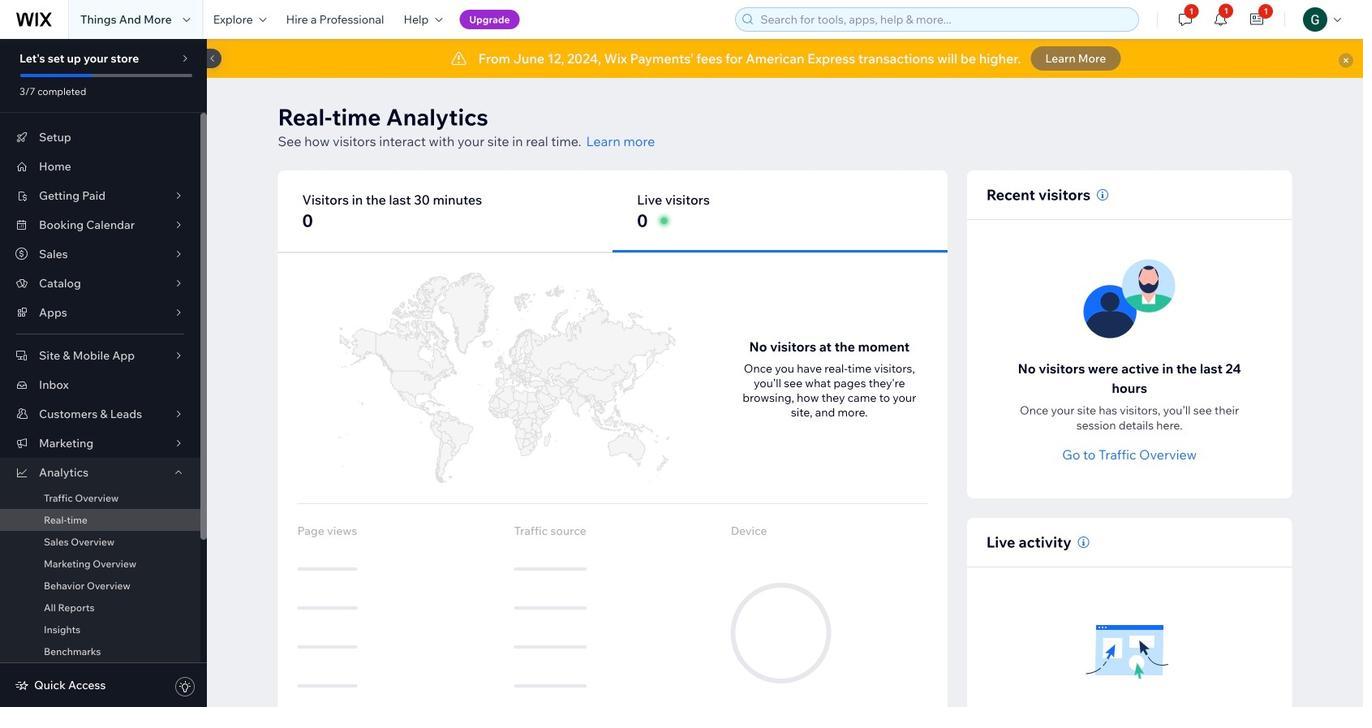 Task type: locate. For each thing, give the bounding box(es) containing it.
tab list
[[278, 170, 948, 252]]

alert
[[207, 39, 1364, 78]]

a chart. image
[[298, 273, 712, 484]]

Search for tools, apps, help & more... field
[[756, 8, 1134, 31]]



Task type: vqa. For each thing, say whether or not it's contained in the screenshot.
the A chart. image
yes



Task type: describe. For each thing, give the bounding box(es) containing it.
sidebar element
[[0, 37, 222, 707]]



